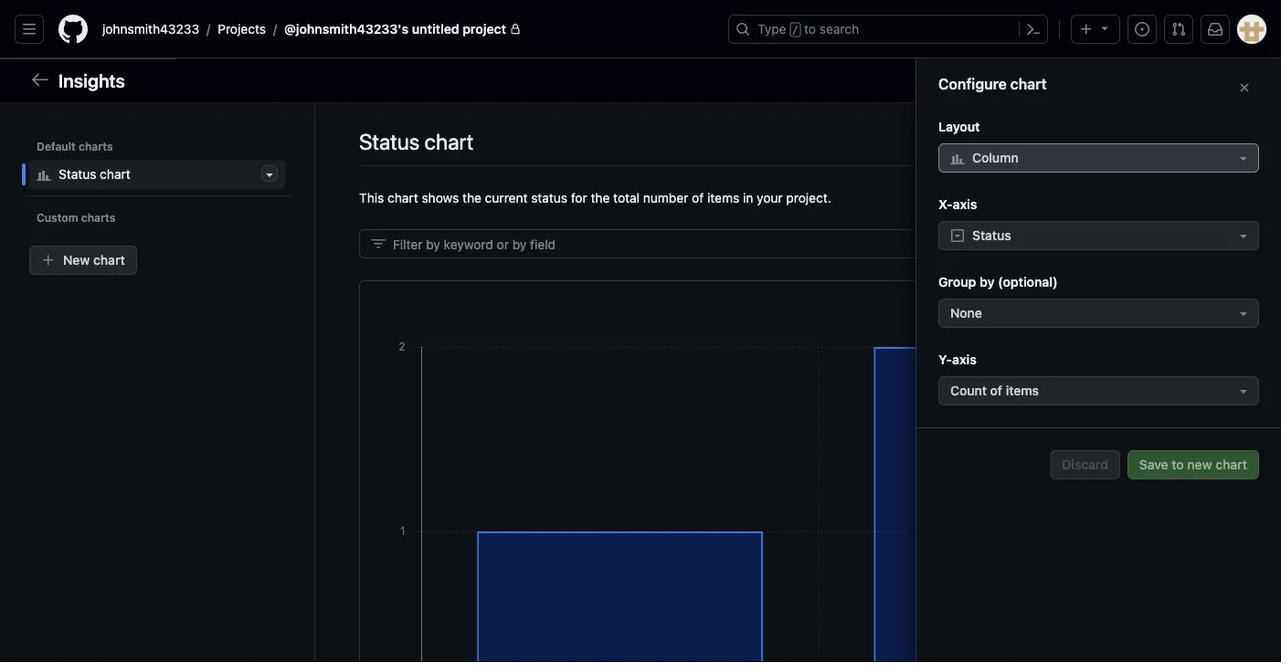 Task type: vqa. For each thing, say whether or not it's contained in the screenshot.
the johnsmith43233 link
yes



Task type: locate. For each thing, give the bounding box(es) containing it.
list containing johnsmith43233 / projects /
[[95, 15, 718, 44]]

in
[[743, 190, 754, 205]]

configure up layout
[[939, 75, 1007, 93]]

status chart
[[359, 129, 474, 155], [59, 167, 131, 182]]

johnsmith43233 / projects /
[[102, 21, 277, 37]]

status
[[531, 190, 568, 205]]

1 horizontal spatial /
[[273, 21, 277, 37]]

charts right custom
[[81, 211, 116, 224]]

@johnsmith43233's
[[284, 21, 409, 37]]

axis
[[953, 197, 978, 212], [953, 352, 977, 367]]

0 vertical spatial axis
[[953, 197, 978, 212]]

charts for custom charts
[[81, 211, 116, 224]]

status chart up shows
[[359, 129, 474, 155]]

0 horizontal spatial status chart
[[59, 167, 131, 182]]

charts
[[79, 140, 113, 153], [81, 211, 116, 224]]

1 axis from the top
[[953, 197, 978, 212]]

charts right default
[[79, 140, 113, 153]]

chart
[[1011, 75, 1047, 93], [425, 129, 474, 155], [100, 167, 131, 182], [388, 190, 418, 205], [93, 253, 125, 268], [1216, 458, 1248, 473]]

status
[[359, 129, 420, 155], [59, 167, 96, 182]]

type / to search
[[758, 21, 860, 37]]

1 horizontal spatial to
[[1172, 458, 1185, 473]]

list
[[95, 15, 718, 44]]

project.
[[787, 190, 832, 205]]

sc 9kayk9 0 image
[[1231, 73, 1245, 88]]

search
[[820, 21, 860, 37]]

close configuration pane image
[[1238, 80, 1253, 95]]

homepage image
[[59, 15, 88, 44]]

status down "default charts"
[[59, 167, 96, 182]]

1 horizontal spatial the
[[591, 190, 610, 205]]

status chart link
[[29, 160, 285, 189]]

git pull request image
[[1172, 22, 1187, 37]]

the right for
[[591, 190, 610, 205]]

0 vertical spatial charts
[[79, 140, 113, 153]]

status inside "default charts" element
[[59, 167, 96, 182]]

by
[[980, 274, 995, 289]]

axis down layout
[[953, 197, 978, 212]]

return to project view image
[[29, 68, 51, 90]]

/ inside type / to search
[[792, 24, 799, 37]]

bar chart describing discrete data. it consists of 1 series. the x-axis shows status. the y-axis shows count with a minimum value of 1 and a maximum value of 2. this chart data can only be accessed as a table. image
[[389, 311, 1216, 663]]

discard
[[1198, 238, 1238, 251], [1063, 458, 1109, 473]]

save
[[1140, 458, 1169, 473]]

save to new chart button
[[1128, 451, 1260, 480]]

0 horizontal spatial discard
[[1063, 458, 1109, 473]]

1 horizontal spatial discard
[[1198, 238, 1238, 251]]

1 vertical spatial axis
[[953, 352, 977, 367]]

to left new
[[1172, 458, 1185, 473]]

0 horizontal spatial the
[[463, 190, 482, 205]]

y-axis
[[939, 352, 977, 367]]

layout
[[939, 119, 981, 134]]

0 horizontal spatial configure
[[939, 75, 1007, 93]]

of
[[692, 190, 704, 205]]

chart inside button
[[93, 253, 125, 268]]

johnsmith43233 link
[[95, 15, 207, 44]]

issue opened image
[[1136, 22, 1150, 37]]

axis down group
[[953, 352, 977, 367]]

/
[[207, 21, 210, 37], [273, 21, 277, 37], [792, 24, 799, 37]]

0 horizontal spatial /
[[207, 21, 210, 37]]

1 horizontal spatial discard button
[[1189, 231, 1246, 257]]

total
[[614, 190, 640, 205]]

configure inside region
[[939, 75, 1007, 93]]

0 vertical spatial configure
[[939, 75, 1007, 93]]

0 vertical spatial discard
[[1198, 238, 1238, 251]]

/ right projects
[[273, 21, 277, 37]]

status up this
[[359, 129, 420, 155]]

0 vertical spatial discard button
[[1189, 231, 1246, 257]]

configure for configure chart
[[939, 75, 1007, 93]]

1 vertical spatial discard button
[[1051, 451, 1121, 480]]

1 vertical spatial charts
[[81, 211, 116, 224]]

1 vertical spatial to
[[1172, 458, 1185, 473]]

0 horizontal spatial status
[[59, 167, 96, 182]]

configure chart
[[939, 75, 1047, 93]]

project
[[463, 21, 506, 37]]

0 vertical spatial to
[[805, 21, 817, 37]]

1 horizontal spatial status
[[359, 129, 420, 155]]

default charts
[[37, 140, 113, 153]]

0 vertical spatial status chart
[[359, 129, 474, 155]]

discard button inside the 'view filters' "region"
[[1189, 231, 1246, 257]]

configure inside 'button'
[[1175, 132, 1234, 147]]

1 vertical spatial discard
[[1063, 458, 1109, 473]]

to
[[805, 21, 817, 37], [1172, 458, 1185, 473]]

1 horizontal spatial configure
[[1175, 132, 1234, 147]]

2 the from the left
[[591, 190, 610, 205]]

/ left projects
[[207, 21, 210, 37]]

the right shows
[[463, 190, 482, 205]]

configure down sc 9kayk9 0 image
[[1175, 132, 1234, 147]]

0 horizontal spatial discard button
[[1051, 451, 1121, 480]]

the
[[463, 190, 482, 205], [591, 190, 610, 205]]

status chart down "default charts"
[[59, 167, 131, 182]]

0 horizontal spatial to
[[805, 21, 817, 37]]

2 axis from the top
[[953, 352, 977, 367]]

1 vertical spatial configure
[[1175, 132, 1234, 147]]

projects
[[218, 21, 266, 37]]

1 vertical spatial status
[[59, 167, 96, 182]]

new
[[63, 253, 90, 268]]

1 vertical spatial status chart
[[59, 167, 131, 182]]

to left search
[[805, 21, 817, 37]]

configure
[[939, 75, 1007, 93], [1175, 132, 1234, 147]]

status chart inside "default charts" element
[[59, 167, 131, 182]]

/ right type
[[792, 24, 799, 37]]

this chart shows the current status for the total number of items in your project.
[[359, 190, 832, 205]]

axis for x-
[[953, 197, 978, 212]]

(optional)
[[998, 274, 1058, 289]]

2 horizontal spatial /
[[792, 24, 799, 37]]

discard button
[[1189, 231, 1246, 257], [1051, 451, 1121, 480]]

insights
[[59, 69, 125, 91]]



Task type: describe. For each thing, give the bounding box(es) containing it.
new chart button
[[29, 246, 137, 275]]

/ for johnsmith43233
[[207, 21, 210, 37]]

triangle down image
[[1098, 21, 1113, 35]]

shows
[[422, 190, 459, 205]]

projects link
[[210, 15, 273, 44]]

y-
[[939, 352, 953, 367]]

new chart
[[63, 253, 125, 268]]

group
[[939, 274, 977, 289]]

command palette image
[[1027, 22, 1041, 37]]

discard button inside 'configure chart' region
[[1051, 451, 1121, 480]]

x-
[[939, 197, 953, 212]]

custom
[[37, 211, 78, 224]]

default charts element
[[22, 160, 293, 189]]

sc 9kayk9 0 image
[[371, 237, 386, 251]]

view filters region
[[359, 229, 1246, 259]]

chart options image
[[262, 167, 277, 182]]

1 the from the left
[[463, 190, 482, 205]]

number
[[643, 190, 689, 205]]

notifications image
[[1209, 22, 1223, 37]]

charts for default charts
[[79, 140, 113, 153]]

Filter by keyword or by field field
[[393, 230, 1166, 258]]

plus image
[[1080, 22, 1094, 37]]

/ for type
[[792, 24, 799, 37]]

axis for y-
[[953, 352, 977, 367]]

0 vertical spatial status
[[359, 129, 420, 155]]

current
[[485, 190, 528, 205]]

@johnsmith43233's untitled project link
[[277, 15, 528, 44]]

lock image
[[510, 24, 521, 35]]

your
[[757, 190, 783, 205]]

to inside button
[[1172, 458, 1185, 473]]

this
[[359, 190, 384, 205]]

default
[[37, 140, 76, 153]]

@johnsmith43233's untitled project
[[284, 21, 506, 37]]

configure for configure
[[1175, 132, 1234, 147]]

discard inside the 'view filters' "region"
[[1198, 238, 1238, 251]]

project navigation
[[0, 59, 1282, 103]]

configure button
[[1141, 125, 1246, 155]]

custom charts
[[37, 211, 116, 224]]

configure chart region
[[0, 59, 1282, 663]]

for
[[571, 190, 588, 205]]

group by (optional)
[[939, 274, 1058, 289]]

new
[[1188, 458, 1213, 473]]

chart inside button
[[1216, 458, 1248, 473]]

1 horizontal spatial status chart
[[359, 129, 474, 155]]

items
[[708, 190, 740, 205]]

discard inside 'configure chart' region
[[1063, 458, 1109, 473]]

x-axis
[[939, 197, 978, 212]]

johnsmith43233
[[102, 21, 199, 37]]

save to new chart
[[1140, 458, 1248, 473]]

type
[[758, 21, 787, 37]]

untitled
[[412, 21, 460, 37]]



